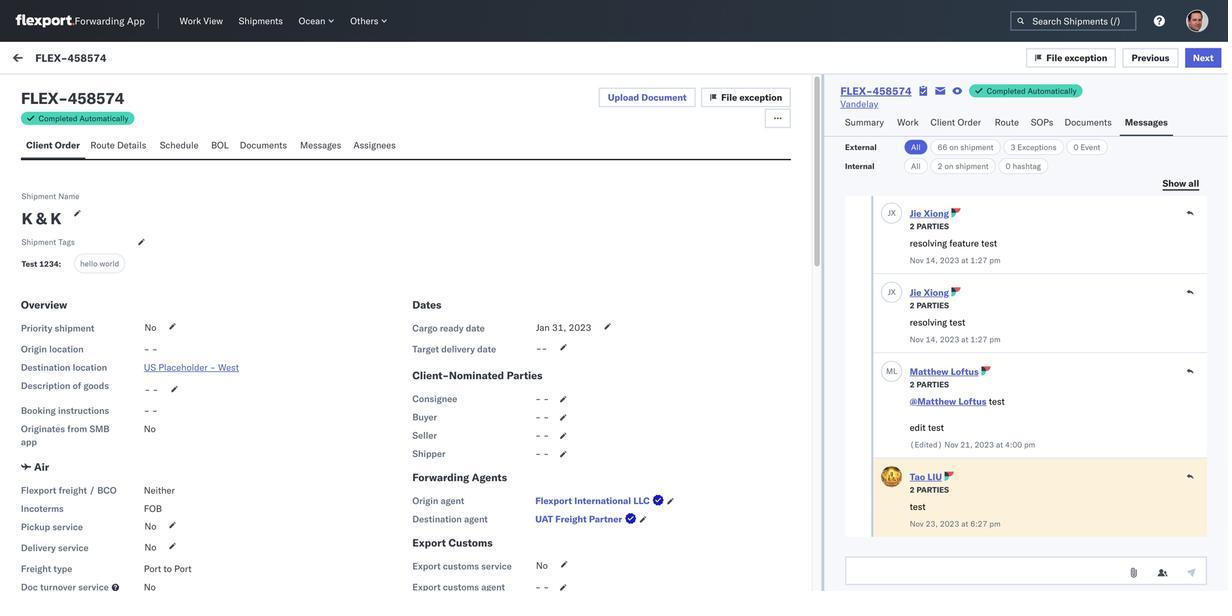 Task type: vqa. For each thing, say whether or not it's contained in the screenshot.
the left 0
yes



Task type: locate. For each thing, give the bounding box(es) containing it.
0 horizontal spatial file exception
[[722, 92, 783, 103]]

shipment up origin location
[[55, 323, 94, 334]]

on down 66
[[945, 161, 954, 171]]

0 vertical spatial resolving
[[910, 237, 948, 249]]

completed up route button
[[987, 86, 1026, 96]]

0 vertical spatial j x
[[112, 143, 118, 151]]

messages left assignees
[[300, 139, 341, 151]]

jie xiong button for test
[[910, 287, 949, 298]]

1 horizontal spatial (0)
[[122, 83, 139, 95]]

2 up resolving feature test nov 14, 2023 at 1:27 pm
[[910, 221, 915, 231]]

2 vertical spatial 14,
[[926, 335, 938, 344]]

1 vertical spatial documents
[[240, 139, 287, 151]]

no
[[145, 322, 156, 333], [144, 423, 156, 435], [145, 521, 156, 532], [145, 542, 156, 553], [536, 560, 548, 571]]

1 horizontal spatial documents button
[[1060, 111, 1120, 136]]

1 vertical spatial all
[[912, 161, 921, 171]]

location for destination location
[[73, 362, 107, 373]]

0 horizontal spatial (0)
[[60, 83, 77, 95]]

external inside button
[[21, 83, 58, 95]]

jie xiong for feature
[[910, 208, 949, 219]]

at down the 'feature'
[[962, 255, 969, 265]]

test up matthew loftus
[[950, 317, 966, 328]]

0 horizontal spatial work
[[127, 54, 148, 65]]

2 2 parties from the top
[[910, 301, 949, 310]]

0 vertical spatial agent
[[441, 495, 465, 507]]

pm inside resolving test nov 14, 2023 at 1:27 pm
[[990, 335, 1001, 344]]

0 horizontal spatial k
[[22, 209, 32, 228]]

1 vertical spatial x
[[891, 208, 896, 218]]

hello world
[[80, 259, 119, 269]]

loftus for matthew
[[951, 366, 979, 377]]

neither
[[144, 485, 175, 496]]

0 vertical spatial j
[[112, 143, 114, 151]]

0 vertical spatial order
[[958, 116, 982, 128]]

0 vertical spatial forwarding
[[75, 15, 124, 27]]

jie up resolving feature test nov 14, 2023 at 1:27 pm
[[910, 208, 922, 219]]

1 export from the top
[[413, 536, 446, 550]]

1 vertical spatial all button
[[904, 158, 928, 174]]

documents button left pm
[[235, 133, 295, 159]]

documents
[[1065, 116, 1112, 128], [240, 139, 287, 151]]

2 up resolving test nov 14, 2023 at 1:27 pm
[[910, 301, 915, 310]]

export left customs
[[413, 561, 441, 572]]

1 port from the left
[[144, 563, 161, 575]]

port
[[144, 563, 161, 575], [174, 563, 192, 575]]

1 horizontal spatial automatically
[[1028, 86, 1077, 96]]

flex-458574
[[35, 51, 106, 64], [841, 84, 912, 97]]

2 parties button up resolving test nov 14, 2023 at 1:27 pm
[[910, 299, 949, 311]]

4 parties from the top
[[917, 485, 949, 495]]

pm
[[299, 142, 313, 153]]

flex-
[[35, 51, 68, 64], [841, 84, 873, 97], [643, 152, 670, 164]]

j for feature
[[888, 208, 891, 218]]

origin up the destination agent
[[413, 495, 439, 507]]

freight type
[[21, 563, 72, 575]]

2 parties
[[910, 221, 949, 231], [910, 301, 949, 310], [910, 380, 949, 390], [910, 485, 949, 495]]

2 parties button up resolving feature test nov 14, 2023 at 1:27 pm
[[910, 220, 949, 232]]

messages button right actions
[[1120, 111, 1174, 136]]

client order
[[931, 116, 982, 128], [26, 139, 80, 151]]

international
[[575, 495, 631, 507]]

1 horizontal spatial work
[[180, 15, 201, 26]]

2 for feature
[[910, 221, 915, 231]]

0 for 0 event
[[1074, 142, 1079, 152]]

1 vertical spatial messages
[[300, 139, 341, 151]]

completed down flex - 458574
[[39, 114, 78, 123]]

ready
[[440, 323, 464, 334]]

5 resize handle column header from the left
[[1205, 109, 1221, 247]]

14, inside resolving feature test nov 14, 2023 at 1:27 pm
[[926, 255, 938, 265]]

0 vertical spatial 0
[[1074, 142, 1079, 152]]

messages right actions
[[1125, 116, 1168, 128]]

destination down origin agent
[[413, 514, 462, 525]]

0 left hashtag
[[1006, 161, 1011, 171]]

2 jie xiong button from the top
[[910, 287, 949, 298]]

tags
[[58, 237, 75, 247]]

1 vertical spatial external
[[845, 142, 877, 152]]

at left 6:27
[[962, 519, 969, 529]]

2 vertical spatial x
[[891, 287, 896, 297]]

0 horizontal spatial completed automatically
[[39, 114, 128, 123]]

2 shipment from the top
[[22, 237, 56, 247]]

shipment tags
[[22, 237, 75, 247]]

shipment up 2 on shipment
[[961, 142, 994, 152]]

pickup service
[[21, 521, 83, 533]]

2 all button from the top
[[904, 158, 928, 174]]

liu
[[928, 471, 943, 483]]

messages
[[1125, 116, 1168, 128], [300, 139, 341, 151]]

work
[[37, 50, 71, 68]]

1 2 parties from the top
[[910, 221, 949, 231]]

(0) right flex
[[60, 83, 77, 95]]

0 horizontal spatial origin
[[21, 343, 47, 355]]

0 vertical spatial 14,
[[233, 142, 247, 153]]

edit
[[910, 422, 926, 433]]

flex - 458574
[[21, 88, 124, 108]]

work for work button
[[898, 116, 919, 128]]

jie xiong button up resolving test nov 14, 2023 at 1:27 pm
[[910, 287, 949, 298]]

work right import
[[127, 54, 148, 65]]

llc
[[634, 495, 650, 507]]

1 horizontal spatial k
[[50, 209, 61, 228]]

shipment
[[22, 191, 56, 201], [22, 237, 56, 247]]

0 horizontal spatial flex-458574
[[35, 51, 106, 64]]

exceptions
[[1018, 142, 1057, 152]]

all
[[912, 142, 921, 152], [912, 161, 921, 171]]

internal for internal
[[845, 161, 875, 171]]

origin location
[[21, 343, 84, 355]]

internal down import
[[88, 83, 120, 95]]

2 vertical spatial jie
[[910, 287, 922, 298]]

agent up customs
[[464, 514, 488, 525]]

route inside route button
[[995, 116, 1020, 128]]

0 vertical spatial client order
[[931, 116, 982, 128]]

j x for feature
[[888, 208, 896, 218]]

1 all from the top
[[912, 142, 921, 152]]

client down vandelay link
[[868, 114, 889, 123]]

instructions
[[58, 405, 109, 416]]

tao liu button
[[910, 471, 943, 483]]

2 (0) from the left
[[122, 83, 139, 95]]

2023 inside resolving test nov 14, 2023 at 1:27 pm
[[940, 335, 960, 344]]

jie up resolving test nov 14, 2023 at 1:27 pm
[[910, 287, 922, 298]]

flexport up incoterms
[[21, 485, 56, 496]]

1 vertical spatial shipment
[[956, 161, 989, 171]]

order down flex - 458574
[[55, 139, 80, 151]]

freight down delivery
[[21, 563, 51, 575]]

2 vertical spatial j
[[888, 287, 891, 297]]

automatically
[[1028, 86, 1077, 96], [80, 114, 128, 123]]

at left 4:00
[[997, 440, 1004, 450]]

test right edit
[[928, 422, 944, 433]]

matthew loftus button
[[910, 366, 979, 377]]

messages button left assignees
[[295, 133, 348, 159]]

vandelay button
[[8, 188, 1221, 247]]

shipment up k & k
[[22, 191, 56, 201]]

2023 right '31,'
[[569, 322, 592, 333]]

1 horizontal spatial route
[[995, 116, 1020, 128]]

1 resolving from the top
[[910, 237, 948, 249]]

agent
[[441, 495, 465, 507], [464, 514, 488, 525]]

no right smb
[[144, 423, 156, 435]]

0 left event
[[1074, 142, 1079, 152]]

4 2 parties from the top
[[910, 485, 949, 495]]

1:27 up matthew loftus
[[971, 335, 988, 344]]

automatically up route details
[[80, 114, 128, 123]]

flexport. image
[[16, 14, 75, 27]]

1 all button from the top
[[904, 139, 928, 155]]

resolving inside resolving feature test nov 14, 2023 at 1:27 pm
[[910, 237, 948, 249]]

shipments link
[[234, 12, 288, 29]]

export for export customs
[[413, 536, 446, 550]]

1 horizontal spatial 0
[[1074, 142, 1079, 152]]

date for cargo ready date
[[466, 323, 485, 334]]

0 vertical spatial flex-458574
[[35, 51, 106, 64]]

14, inside resolving test nov 14, 2023 at 1:27 pm
[[926, 335, 938, 344]]

all for 66
[[912, 142, 921, 152]]

test inside resolving test nov 14, 2023 at 1:27 pm
[[950, 317, 966, 328]]

2 vertical spatial j x
[[888, 287, 896, 297]]

external (0)
[[21, 83, 77, 95]]

external down summary "button"
[[845, 142, 877, 152]]

client up 66
[[931, 116, 956, 128]]

origin for origin agent
[[413, 495, 439, 507]]

completed automatically up sops
[[987, 86, 1077, 96]]

4 2 parties button from the top
[[910, 484, 949, 495]]

shipment
[[961, 142, 994, 152], [956, 161, 989, 171], [55, 323, 94, 334]]

documents left pm
[[240, 139, 287, 151]]

k left &
[[22, 209, 32, 228]]

on right 66
[[950, 142, 959, 152]]

test up 23,
[[910, 501, 926, 513]]

flexport for flexport international llc
[[536, 495, 572, 507]]

service up type on the left bottom of page
[[58, 542, 89, 554]]

all button
[[904, 139, 928, 155], [904, 158, 928, 174]]

2 resize handle column header from the left
[[621, 109, 637, 247]]

all for 2
[[912, 161, 921, 171]]

3 resize handle column header from the left
[[846, 109, 861, 247]]

2 parties down matthew in the bottom of the page
[[910, 380, 949, 390]]

1 vertical spatial date
[[477, 343, 496, 355]]

port right to
[[174, 563, 192, 575]]

0 horizontal spatial client order button
[[21, 133, 85, 159]]

1 horizontal spatial internal
[[845, 161, 875, 171]]

priority shipment
[[21, 323, 94, 334]]

0 horizontal spatial messages
[[300, 139, 341, 151]]

2 for nov
[[910, 485, 915, 495]]

documents up 0 event
[[1065, 116, 1112, 128]]

(0) for external (0)
[[60, 83, 77, 95]]

0 horizontal spatial client order
[[26, 139, 80, 151]]

0 vertical spatial jie
[[131, 142, 142, 153]]

2 parties for test
[[910, 301, 949, 310]]

2 resolving from the top
[[910, 317, 948, 328]]

assignees
[[354, 139, 396, 151]]

0 vertical spatial destination
[[21, 362, 70, 373]]

completed automatically down flex - 458574
[[39, 114, 128, 123]]

loftus right @matthew on the bottom right
[[959, 396, 987, 407]]

2 2 parties button from the top
[[910, 299, 949, 311]]

1 parties from the top
[[917, 221, 949, 231]]

2 all from the top
[[912, 161, 921, 171]]

date up 'client-nominated parties'
[[477, 343, 496, 355]]

458574 down document
[[670, 152, 704, 164]]

flex- up summary
[[841, 84, 873, 97]]

jie xiong button up resolving feature test nov 14, 2023 at 1:27 pm
[[910, 208, 949, 219]]

jie xiong button for feature
[[910, 208, 949, 219]]

partner
[[589, 514, 622, 525]]

summary
[[845, 116, 884, 128]]

bco
[[97, 485, 117, 496]]

0 vertical spatial service
[[52, 521, 83, 533]]

route button
[[990, 111, 1026, 136]]

1 vertical spatial jie xiong button
[[910, 287, 949, 298]]

1 horizontal spatial port
[[174, 563, 192, 575]]

1 vertical spatial location
[[73, 362, 107, 373]]

1 vertical spatial completed automatically
[[39, 114, 128, 123]]

resolving inside resolving test nov 14, 2023 at 1:27 pm
[[910, 317, 948, 328]]

route
[[995, 116, 1020, 128], [90, 139, 115, 151]]

resolving left the 'feature'
[[910, 237, 948, 249]]

1 vertical spatial destination
[[413, 514, 462, 525]]

3 parties from the top
[[917, 380, 949, 390]]

None text field
[[845, 557, 1208, 586]]

1 vertical spatial forwarding
[[413, 471, 469, 484]]

0 horizontal spatial route
[[90, 139, 115, 151]]

flex- down upload document button
[[643, 152, 670, 164]]

freight right uat
[[556, 514, 587, 525]]

1 horizontal spatial completed automatically
[[987, 86, 1077, 96]]

messages button
[[1120, 111, 1174, 136], [295, 133, 348, 159]]

us placeholder - west link
[[144, 362, 239, 373]]

None checkbox
[[21, 112, 34, 125], [21, 151, 34, 165], [21, 210, 34, 223], [21, 112, 34, 125], [21, 151, 34, 165], [21, 210, 34, 223]]

no up "port to port"
[[145, 542, 156, 553]]

2 vertical spatial flex-
[[643, 152, 670, 164]]

1 vertical spatial resolving
[[910, 317, 948, 328]]

0 vertical spatial file exception
[[1047, 52, 1108, 63]]

x for test
[[891, 287, 896, 297]]

1 shipment from the top
[[22, 191, 56, 201]]

0 vertical spatial loftus
[[951, 366, 979, 377]]

cargo ready date
[[413, 323, 485, 334]]

test nov 23, 2023 at 6:27 pm
[[910, 501, 1001, 529]]

@matthew
[[910, 396, 957, 407]]

2 parties button for feature
[[910, 220, 949, 232]]

service up delivery service
[[52, 521, 83, 533]]

2 parties for nov
[[910, 485, 949, 495]]

location up destination location
[[49, 343, 84, 355]]

pm inside resolving feature test nov 14, 2023 at 1:27 pm
[[990, 255, 1001, 265]]

2 parties button down tao liu button
[[910, 484, 949, 495]]

1 horizontal spatial forwarding
[[413, 471, 469, 484]]

parties up resolving feature test nov 14, 2023 at 1:27 pm
[[917, 221, 949, 231]]

2 parties up resolving feature test nov 14, 2023 at 1:27 pm
[[910, 221, 949, 231]]

internal (0) button
[[82, 77, 147, 103]]

nov inside resolving test nov 14, 2023 at 1:27 pm
[[910, 335, 924, 344]]

- - for buyer
[[536, 412, 549, 423]]

matthew loftus
[[910, 366, 979, 377]]

service for pickup service
[[52, 521, 83, 533]]

route left details
[[90, 139, 115, 151]]

0 horizontal spatial port
[[144, 563, 161, 575]]

resize handle column header
[[60, 109, 75, 247], [621, 109, 637, 247], [846, 109, 861, 247], [1070, 109, 1086, 247], [1205, 109, 1221, 247]]

shipment up test 1234 :
[[22, 237, 56, 247]]

date right 'ready'
[[466, 323, 485, 334]]

internal down summary "button"
[[845, 161, 875, 171]]

0 vertical spatial shipment
[[22, 191, 56, 201]]

0 horizontal spatial order
[[55, 139, 80, 151]]

1 vertical spatial jie xiong
[[910, 208, 949, 219]]

import work button
[[97, 54, 148, 65]]

0 vertical spatial completed automatically
[[987, 86, 1077, 96]]

2 parties down tao liu button
[[910, 485, 949, 495]]

vandelay inside button
[[867, 211, 905, 222]]

1 2 parties button from the top
[[910, 220, 949, 232]]

1 vertical spatial shipment
[[22, 237, 56, 247]]

work right summary "button"
[[898, 116, 919, 128]]

x for feature
[[891, 208, 896, 218]]

sops
[[1031, 116, 1054, 128]]

&
[[36, 209, 47, 228]]

test right @matthew loftus button
[[989, 396, 1005, 407]]

no for delivery service
[[145, 542, 156, 553]]

pm inside test nov 23, 2023 at 6:27 pm
[[990, 519, 1001, 529]]

test inside test nov 23, 2023 at 6:27 pm
[[910, 501, 926, 513]]

date for target delivery date
[[477, 343, 496, 355]]

flex-458574 up the external (0)
[[35, 51, 106, 64]]

k right &
[[50, 209, 61, 228]]

nominated
[[449, 369, 504, 382]]

1 horizontal spatial documents
[[1065, 116, 1112, 128]]

0 vertical spatial work
[[180, 15, 201, 26]]

4:00
[[1006, 440, 1023, 450]]

work inside button
[[898, 116, 919, 128]]

all button for 66
[[904, 139, 928, 155]]

service down customs
[[482, 561, 512, 572]]

nov
[[214, 142, 230, 153], [910, 255, 924, 265], [910, 335, 924, 344], [945, 440, 959, 450], [910, 519, 924, 529]]

2023 right 23,
[[940, 519, 960, 529]]

1 vertical spatial file
[[722, 92, 738, 103]]

external for external (0)
[[21, 83, 58, 95]]

date
[[466, 323, 485, 334], [477, 343, 496, 355]]

2 down tao
[[910, 485, 915, 495]]

0 vertical spatial vandelay
[[841, 98, 879, 110]]

at
[[962, 255, 969, 265], [962, 335, 969, 344], [997, 440, 1004, 450], [962, 519, 969, 529]]

2 parties from the top
[[917, 301, 949, 310]]

port left to
[[144, 563, 161, 575]]

file
[[1047, 52, 1063, 63], [722, 92, 738, 103]]

2 parties button for test
[[910, 299, 949, 311]]

uat freight partner link
[[536, 513, 639, 526]]

parties for test
[[917, 301, 949, 310]]

0 for 0 hashtag
[[1006, 161, 1011, 171]]

tao liu
[[910, 471, 943, 483]]

1 vertical spatial j
[[888, 208, 891, 218]]

1 horizontal spatial freight
[[556, 514, 587, 525]]

1 horizontal spatial file
[[1047, 52, 1063, 63]]

1 horizontal spatial flexport
[[175, 143, 204, 152]]

2 vertical spatial vandelay
[[867, 211, 905, 222]]

at inside test nov 23, 2023 at 6:27 pm
[[962, 519, 969, 529]]

0 vertical spatial internal
[[88, 83, 120, 95]]

0 vertical spatial documents
[[1065, 116, 1112, 128]]

0 horizontal spatial flexport
[[21, 485, 56, 496]]

shipment down 66 on shipment
[[956, 161, 989, 171]]

1:27 left pm
[[277, 142, 297, 153]]

1 horizontal spatial file exception
[[1047, 52, 1108, 63]]

client order button down flex
[[21, 133, 85, 159]]

order
[[958, 116, 982, 128], [55, 139, 80, 151]]

sops button
[[1026, 111, 1060, 136]]

1 (0) from the left
[[60, 83, 77, 95]]

resize handle column header for message
[[621, 109, 637, 247]]

1 jie xiong button from the top
[[910, 208, 949, 219]]

flexport left bol
[[175, 143, 204, 152]]

my work
[[13, 50, 71, 68]]

4 resize handle column header from the left
[[1070, 109, 1086, 247]]

freight
[[556, 514, 587, 525], [21, 563, 51, 575]]

forwarding agents
[[413, 471, 507, 484]]

1:27
[[277, 142, 297, 153], [971, 255, 988, 265], [971, 335, 988, 344]]

client order down flex
[[26, 139, 80, 151]]

j x
[[112, 143, 118, 151], [888, 208, 896, 218], [888, 287, 896, 297]]

vandelay link
[[841, 97, 879, 111]]

0 vertical spatial x
[[114, 143, 118, 151]]

route up 3
[[995, 116, 1020, 128]]

automatically up sops
[[1028, 86, 1077, 96]]

location
[[49, 343, 84, 355], [73, 362, 107, 373]]

internal inside button
[[88, 83, 120, 95]]

external
[[21, 83, 58, 95], [845, 142, 877, 152]]

shipment name
[[22, 191, 79, 201]]

pm
[[990, 255, 1001, 265], [990, 335, 1001, 344], [1025, 440, 1036, 450], [990, 519, 1001, 529]]

actions
[[1093, 114, 1120, 123]]

route inside "route details" button
[[90, 139, 115, 151]]

0 horizontal spatial flex-
[[35, 51, 68, 64]]

2 export from the top
[[413, 561, 441, 572]]

at inside resolving feature test nov 14, 2023 at 1:27 pm
[[962, 255, 969, 265]]

0 horizontal spatial forwarding
[[75, 15, 124, 27]]

no down "fob" at the bottom left of the page
[[145, 521, 156, 532]]

(0) up message
[[122, 83, 139, 95]]

2023 up the matthew loftus button
[[940, 335, 960, 344]]

file exception
[[1047, 52, 1108, 63], [722, 92, 783, 103]]

to
[[164, 563, 172, 575]]

location up goods
[[73, 362, 107, 373]]

2 parties up resolving test nov 14, 2023 at 1:27 pm
[[910, 301, 949, 310]]

origin down priority
[[21, 343, 47, 355]]

file down search shipments (/) text box
[[1047, 52, 1063, 63]]

1 vertical spatial 1:27
[[971, 255, 988, 265]]

delivery
[[21, 542, 56, 554]]

at up matthew loftus
[[962, 335, 969, 344]]

destination up description
[[21, 362, 70, 373]]

parties down matthew in the bottom of the page
[[917, 380, 949, 390]]

1:27 inside resolving feature test nov 14, 2023 at 1:27 pm
[[971, 255, 988, 265]]

- - for shipper
[[536, 448, 549, 460]]

0 horizontal spatial destination
[[21, 362, 70, 373]]

order up 66 on shipment
[[958, 116, 982, 128]]

origin
[[21, 343, 47, 355], [413, 495, 439, 507]]



Task type: describe. For each thing, give the bounding box(es) containing it.
flex- 458574
[[643, 152, 704, 164]]

my
[[13, 50, 34, 68]]

origin for origin location
[[21, 343, 47, 355]]

previous button
[[1123, 48, 1179, 68]]

internal for internal (0)
[[88, 83, 120, 95]]

1 vertical spatial completed
[[39, 114, 78, 123]]

21,
[[961, 440, 973, 450]]

1 resize handle column header from the left
[[60, 109, 75, 247]]

import
[[97, 54, 125, 65]]

0 vertical spatial 1:27
[[277, 142, 297, 153]]

all button for 2
[[904, 158, 928, 174]]

1 vertical spatial freight
[[21, 563, 51, 575]]

1 vertical spatial work
[[127, 54, 148, 65]]

client-
[[413, 369, 449, 382]]

consignee
[[413, 393, 457, 405]]

bol
[[211, 139, 229, 151]]

resize handle column header for actions
[[1205, 109, 1221, 247]]

originates
[[21, 423, 65, 435]]

2 port from the left
[[174, 563, 192, 575]]

flexport freight / bco
[[21, 485, 117, 496]]

destination for destination location
[[21, 362, 70, 373]]

1 horizontal spatial completed
[[987, 86, 1026, 96]]

1234
[[39, 259, 59, 269]]

route details button
[[85, 133, 155, 159]]

external for external
[[845, 142, 877, 152]]

location for origin location
[[49, 343, 84, 355]]

loftus for @matthew
[[959, 396, 987, 407]]

world
[[100, 259, 119, 269]]

0 vertical spatial freight
[[556, 514, 587, 525]]

- - for consignee
[[536, 393, 549, 405]]

on for 2
[[945, 161, 954, 171]]

0 vertical spatial xiong
[[144, 142, 168, 153]]

0 horizontal spatial messages button
[[295, 133, 348, 159]]

port to port
[[144, 563, 192, 575]]

ocean
[[299, 15, 326, 26]]

uat
[[536, 514, 553, 525]]

1 horizontal spatial client order
[[931, 116, 982, 128]]

2 horizontal spatial client
[[931, 116, 956, 128]]

(edited)
[[910, 440, 943, 450]]

document
[[642, 92, 687, 103]]

import work
[[97, 54, 148, 65]]

work for work view
[[180, 15, 201, 26]]

2 parties button for nov
[[910, 484, 949, 495]]

2 vertical spatial service
[[482, 561, 512, 572]]

forwarding for forwarding app
[[75, 15, 124, 27]]

summary button
[[840, 111, 892, 136]]

nov inside resolving feature test nov 14, 2023 at 1:27 pm
[[910, 255, 924, 265]]

message
[[108, 114, 139, 123]]

3 exceptions
[[1011, 142, 1057, 152]]

others button
[[345, 12, 393, 29]]

west
[[218, 362, 239, 373]]

jie for test
[[910, 287, 922, 298]]

flex-458574 link
[[841, 84, 912, 97]]

1 vertical spatial client order
[[26, 139, 80, 151]]

(edited)  nov 21, 2023 at 4:00 pm
[[910, 440, 1036, 450]]

0 horizontal spatial automatically
[[80, 114, 128, 123]]

2023 inside test nov 23, 2023 at 6:27 pm
[[940, 519, 960, 529]]

resolving test nov 14, 2023 at 1:27 pm
[[910, 317, 1001, 344]]

app
[[127, 15, 145, 27]]

xiong for test
[[924, 287, 949, 298]]

from
[[67, 423, 87, 435]]

no for priority shipment
[[145, 322, 156, 333]]

resolving for test
[[910, 317, 948, 328]]

xiong for feature
[[924, 208, 949, 219]]

1 vertical spatial exception
[[740, 92, 783, 103]]

flexport for flexport freight / bco
[[21, 485, 56, 496]]

app
[[21, 436, 37, 448]]

0 vertical spatial jie xiong
[[131, 142, 168, 153]]

booking instructions
[[21, 405, 109, 416]]

delivery
[[442, 343, 475, 355]]

details
[[117, 139, 146, 151]]

internal (0)
[[88, 83, 139, 95]]

2 parties for feature
[[910, 221, 949, 231]]

(0) for internal (0)
[[122, 83, 139, 95]]

- - for description of goods
[[145, 384, 158, 395]]

2023,
[[249, 142, 275, 153]]

m l
[[887, 366, 898, 376]]

export customs service
[[413, 561, 512, 572]]

0 horizontal spatial client
[[26, 139, 53, 151]]

shipment for 2 on shipment
[[956, 161, 989, 171]]

1 horizontal spatial messages button
[[1120, 111, 1174, 136]]

test 1234 :
[[22, 259, 61, 269]]

3 2 parties button from the top
[[910, 378, 949, 390]]

origin agent
[[413, 495, 465, 507]]

0 vertical spatial messages
[[1125, 116, 1168, 128]]

0 horizontal spatial documents button
[[235, 133, 295, 159]]

external (0) button
[[16, 77, 82, 103]]

458574 up work button
[[873, 84, 912, 97]]

6:27
[[971, 519, 988, 529]]

31,
[[552, 322, 567, 333]]

export customs
[[413, 536, 493, 550]]

upload
[[608, 92, 639, 103]]

/
[[89, 485, 95, 496]]

type
[[54, 563, 72, 575]]

no for pickup service
[[145, 521, 156, 532]]

buyer
[[413, 412, 437, 423]]

resolving for feature
[[910, 237, 948, 249]]

flexport for flexport
[[175, 143, 204, 152]]

2 k from the left
[[50, 209, 61, 228]]

route for route details
[[90, 139, 115, 151]]

agents
[[472, 471, 507, 484]]

all
[[1189, 178, 1200, 189]]

nov inside test nov 23, 2023 at 6:27 pm
[[910, 519, 924, 529]]

forwarding for forwarding agents
[[413, 471, 469, 484]]

1 horizontal spatial client order button
[[926, 111, 990, 136]]

edit test
[[910, 422, 944, 433]]

1 k from the left
[[22, 209, 32, 228]]

route for route
[[995, 116, 1020, 128]]

l
[[894, 366, 898, 376]]

agent for destination agent
[[464, 514, 488, 525]]

air
[[34, 461, 49, 474]]

delivery service
[[21, 542, 89, 554]]

shipper
[[413, 448, 446, 460]]

jie xiong for test
[[910, 287, 949, 298]]

on for 66
[[950, 142, 959, 152]]

2023 right 21,
[[975, 440, 994, 450]]

2 down matthew in the bottom of the page
[[910, 380, 915, 390]]

1 horizontal spatial exception
[[1065, 52, 1108, 63]]

export for export customs service
[[413, 561, 441, 572]]

shipment for 66 on shipment
[[961, 142, 994, 152]]

1 horizontal spatial order
[[958, 116, 982, 128]]

service for delivery service
[[58, 542, 89, 554]]

0 vertical spatial flex-
[[35, 51, 68, 64]]

Search Shipments (/) text field
[[1011, 11, 1137, 31]]

j x for test
[[888, 287, 896, 297]]

parties for nov
[[917, 485, 949, 495]]

0 hashtag
[[1006, 161, 1041, 171]]

2 vertical spatial shipment
[[55, 323, 94, 334]]

at inside resolving test nov 14, 2023 at 1:27 pm
[[962, 335, 969, 344]]

priority
[[21, 323, 52, 334]]

1 vertical spatial flex-458574
[[841, 84, 912, 97]]

2 down 66
[[938, 161, 943, 171]]

2 for test
[[910, 301, 915, 310]]

0 horizontal spatial documents
[[240, 139, 287, 151]]

feature
[[950, 237, 979, 249]]

uat freight partner
[[536, 514, 622, 525]]

shipments
[[239, 15, 283, 26]]

tao
[[910, 471, 926, 483]]

1 horizontal spatial client
[[868, 114, 889, 123]]

m
[[887, 366, 894, 376]]

booking
[[21, 405, 56, 416]]

no for export customs service
[[536, 560, 548, 571]]

parties
[[507, 369, 543, 382]]

bol button
[[206, 133, 235, 159]]

1 vertical spatial file exception
[[722, 92, 783, 103]]

agent for origin agent
[[441, 495, 465, 507]]

customs
[[449, 536, 493, 550]]

overview
[[21, 298, 67, 311]]

shipment for shipment tags
[[22, 237, 56, 247]]

0 vertical spatial file
[[1047, 52, 1063, 63]]

work button
[[892, 111, 926, 136]]

- - for seller
[[536, 430, 549, 441]]

jie for feature
[[910, 208, 922, 219]]

j for test
[[888, 287, 891, 297]]

23,
[[926, 519, 938, 529]]

458574 down forwarding app link
[[68, 51, 106, 64]]

458574 up message
[[68, 88, 124, 108]]

destination for destination agent
[[413, 514, 462, 525]]

route details
[[90, 139, 146, 151]]

1:27 inside resolving test nov 14, 2023 at 1:27 pm
[[971, 335, 988, 344]]

smb
[[90, 423, 110, 435]]

resize handle column header for client
[[1070, 109, 1086, 247]]

parties for feature
[[917, 221, 949, 231]]

description
[[21, 380, 70, 392]]

1 vertical spatial vandelay
[[867, 152, 905, 164]]

shipment for shipment name
[[22, 191, 56, 201]]

flexport international llc link
[[536, 495, 667, 508]]

@matthew loftus test
[[910, 396, 1005, 407]]

upload document
[[608, 92, 687, 103]]

goods
[[84, 380, 109, 392]]

work view link
[[174, 12, 228, 29]]

test inside resolving feature test nov 14, 2023 at 1:27 pm
[[982, 237, 998, 249]]

0 horizontal spatial file
[[722, 92, 738, 103]]

1 vertical spatial flex-
[[841, 84, 873, 97]]

3 2 parties from the top
[[910, 380, 949, 390]]

ocean button
[[294, 12, 340, 29]]

3
[[1011, 142, 1016, 152]]

fob
[[144, 503, 162, 515]]

work view
[[180, 15, 223, 26]]

2023 inside resolving feature test nov 14, 2023 at 1:27 pm
[[940, 255, 960, 265]]

event
[[1081, 142, 1101, 152]]

pst
[[316, 142, 332, 153]]



